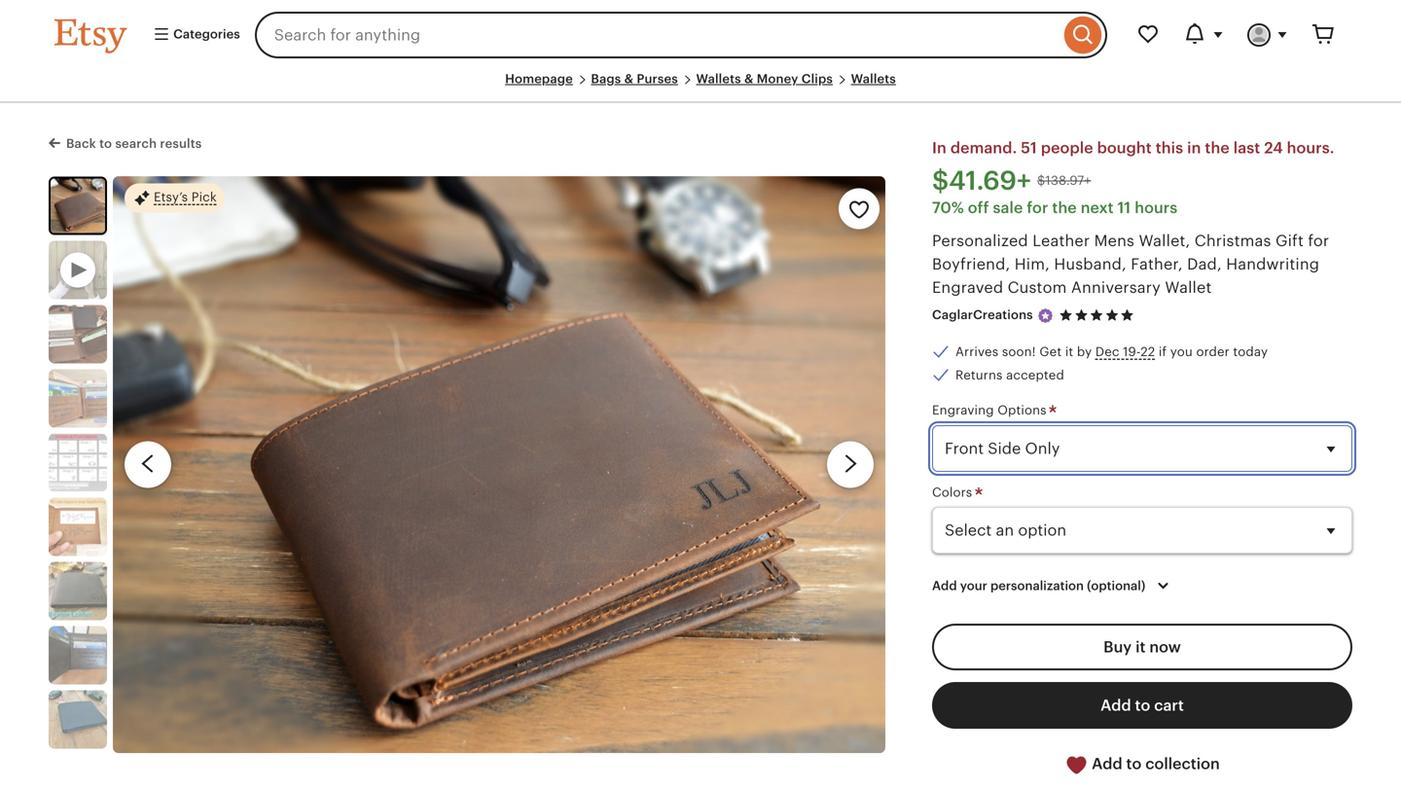 Task type: describe. For each thing, give the bounding box(es) containing it.
add your personalization (optional)
[[933, 579, 1146, 593]]

in
[[933, 139, 947, 157]]

0 horizontal spatial personalized leather mens wallet christmas gift for brown image
[[51, 178, 105, 233]]

categories
[[170, 27, 240, 41]]

husband,
[[1055, 255, 1127, 273]]

dad,
[[1188, 255, 1222, 273]]

people
[[1041, 139, 1094, 157]]

(optional)
[[1087, 579, 1146, 593]]

personalized leather mens wallet christmas gift for image 4 image
[[49, 433, 107, 492]]

bought
[[1098, 139, 1152, 157]]

personalized leather mens wallet christmas gift for dark brown image
[[49, 562, 107, 620]]

personalized leather mens wallet christmas gift for image 7 image
[[49, 626, 107, 685]]

caglarcreations link
[[933, 308, 1034, 322]]

order
[[1197, 344, 1230, 359]]

add for add your personalization (optional)
[[933, 579, 957, 593]]

Search for anything text field
[[255, 12, 1060, 58]]

add to collection
[[1088, 755, 1220, 773]]

engraved
[[933, 279, 1004, 296]]

in demand. 51 people bought this in the last 24 hours.
[[933, 139, 1335, 157]]

personalized leather mens wallet christmas gift for image 3 image
[[49, 369, 107, 428]]

personalized leather mens wallet christmas gift for image 5 image
[[49, 498, 107, 556]]

1 horizontal spatial personalized leather mens wallet christmas gift for brown image
[[113, 176, 886, 754]]

add to cart
[[1101, 697, 1184, 715]]

bags
[[591, 72, 621, 86]]

personalized leather mens wallet christmas gift for black image
[[49, 690, 107, 749]]

& for wallets
[[745, 72, 754, 86]]

arrives
[[956, 344, 999, 359]]

this
[[1156, 139, 1184, 157]]

options
[[998, 403, 1047, 418]]

wallets link
[[851, 72, 896, 86]]

back to search results link
[[49, 133, 202, 153]]

accepted
[[1007, 368, 1065, 383]]

back
[[66, 136, 96, 151]]

sale
[[993, 199, 1023, 216]]

personalized
[[933, 232, 1029, 249]]

buy
[[1104, 639, 1132, 656]]

handwriting
[[1227, 255, 1320, 273]]

categories button
[[138, 18, 249, 53]]

father,
[[1131, 255, 1183, 273]]

hours
[[1135, 199, 1178, 216]]

today
[[1234, 344, 1268, 359]]

etsy's pick
[[154, 189, 217, 204]]

mens
[[1095, 232, 1135, 249]]

add to cart button
[[933, 682, 1353, 729]]

demand.
[[951, 139, 1018, 157]]

it inside button
[[1136, 639, 1146, 656]]

0 horizontal spatial the
[[1053, 199, 1077, 216]]

0 vertical spatial it
[[1066, 344, 1074, 359]]

70%
[[933, 199, 964, 216]]

add for add to cart
[[1101, 697, 1132, 715]]

wallets & money clips
[[696, 72, 833, 86]]

bags & purses link
[[591, 72, 678, 86]]

last
[[1234, 139, 1261, 157]]

cart
[[1155, 697, 1184, 715]]

0 vertical spatial the
[[1205, 139, 1230, 157]]

$41.69+
[[933, 166, 1032, 196]]

add your personalization (optional) button
[[918, 566, 1190, 607]]

money
[[757, 72, 799, 86]]

pick
[[191, 189, 217, 204]]

boyfriend,
[[933, 255, 1011, 273]]

wallet
[[1166, 279, 1212, 296]]

in
[[1188, 139, 1202, 157]]

categories banner
[[19, 0, 1382, 70]]

homepage link
[[505, 72, 573, 86]]

none search field inside categories banner
[[255, 12, 1108, 58]]

off
[[968, 199, 989, 216]]

& for bags
[[625, 72, 634, 86]]

arrives soon! get it by dec 19-22 if you order today
[[956, 344, 1268, 359]]

engraving options
[[933, 403, 1051, 418]]



Task type: vqa. For each thing, say whether or not it's contained in the screenshot.
left FOR
yes



Task type: locate. For each thing, give the bounding box(es) containing it.
1 horizontal spatial it
[[1136, 639, 1146, 656]]

star_seller image
[[1037, 307, 1055, 324]]

wallets for wallets & money clips
[[696, 72, 741, 86]]

the right the in
[[1205, 139, 1230, 157]]

etsy's
[[154, 189, 188, 204]]

1 horizontal spatial the
[[1205, 139, 1230, 157]]

51
[[1021, 139, 1038, 157]]

to inside back to search results link
[[99, 136, 112, 151]]

soon! get
[[1002, 344, 1062, 359]]

dec
[[1096, 344, 1120, 359]]

if
[[1159, 344, 1167, 359]]

to left cart
[[1135, 697, 1151, 715]]

hours.
[[1287, 139, 1335, 157]]

it right 'buy' at the right bottom
[[1136, 639, 1146, 656]]

0 horizontal spatial for
[[1027, 199, 1049, 216]]

personalized leather mens wallet, christmas gift for boyfriend, him, husband, father, dad, handwriting engraved custom anniversary wallet
[[933, 232, 1330, 296]]

you
[[1171, 344, 1193, 359]]

& left the 'money'
[[745, 72, 754, 86]]

2 & from the left
[[745, 72, 754, 86]]

0 vertical spatial for
[[1027, 199, 1049, 216]]

add down add to cart on the right bottom
[[1092, 755, 1123, 773]]

24
[[1265, 139, 1284, 157]]

to right "back"
[[99, 136, 112, 151]]

add inside dropdown button
[[933, 579, 957, 593]]

for right gift
[[1309, 232, 1330, 249]]

1 horizontal spatial &
[[745, 72, 754, 86]]

personalized leather mens wallet christmas gift for image 2 image
[[49, 305, 107, 363]]

next
[[1081, 199, 1114, 216]]

now
[[1150, 639, 1182, 656]]

1 vertical spatial to
[[1135, 697, 1151, 715]]

1 vertical spatial the
[[1053, 199, 1077, 216]]

leather
[[1033, 232, 1090, 249]]

$138.97+
[[1038, 173, 1092, 188]]

1 vertical spatial for
[[1309, 232, 1330, 249]]

search
[[115, 136, 157, 151]]

19-
[[1123, 344, 1141, 359]]

caglarcreations
[[933, 308, 1034, 322]]

add to collection button
[[933, 741, 1353, 789]]

to inside add to cart button
[[1135, 697, 1151, 715]]

for
[[1027, 199, 1049, 216], [1309, 232, 1330, 249]]

collection
[[1146, 755, 1220, 773]]

to for cart
[[1135, 697, 1151, 715]]

the down $138.97+
[[1053, 199, 1077, 216]]

menu bar
[[55, 70, 1347, 103]]

1 horizontal spatial wallets
[[851, 72, 896, 86]]

menu bar containing homepage
[[55, 70, 1347, 103]]

wallets for wallets link
[[851, 72, 896, 86]]

to for search
[[99, 136, 112, 151]]

1 horizontal spatial for
[[1309, 232, 1330, 249]]

to inside add to collection button
[[1127, 755, 1142, 773]]

christmas
[[1195, 232, 1272, 249]]

add
[[933, 579, 957, 593], [1101, 697, 1132, 715], [1092, 755, 1123, 773]]

returns
[[956, 368, 1003, 383]]

1 wallets from the left
[[696, 72, 741, 86]]

returns accepted
[[956, 368, 1065, 383]]

11
[[1118, 199, 1131, 216]]

wallets down categories banner
[[696, 72, 741, 86]]

None search field
[[255, 12, 1108, 58]]

engraving
[[933, 403, 994, 418]]

it left 'by'
[[1066, 344, 1074, 359]]

2 vertical spatial add
[[1092, 755, 1123, 773]]

your
[[960, 579, 988, 593]]

gift
[[1276, 232, 1304, 249]]

1 vertical spatial it
[[1136, 639, 1146, 656]]

buy it now button
[[933, 624, 1353, 671]]

add left cart
[[1101, 697, 1132, 715]]

& right bags
[[625, 72, 634, 86]]

0 horizontal spatial it
[[1066, 344, 1074, 359]]

custom
[[1008, 279, 1067, 296]]

wallets & money clips link
[[696, 72, 833, 86]]

&
[[625, 72, 634, 86], [745, 72, 754, 86]]

to
[[99, 136, 112, 151], [1135, 697, 1151, 715], [1127, 755, 1142, 773]]

for right sale
[[1027, 199, 1049, 216]]

the
[[1205, 139, 1230, 157], [1053, 199, 1077, 216]]

wallet,
[[1139, 232, 1191, 249]]

add left the "your"
[[933, 579, 957, 593]]

it
[[1066, 344, 1074, 359], [1136, 639, 1146, 656]]

clips
[[802, 72, 833, 86]]

wallets
[[696, 72, 741, 86], [851, 72, 896, 86]]

0 horizontal spatial &
[[625, 72, 634, 86]]

to left collection
[[1127, 755, 1142, 773]]

0 vertical spatial to
[[99, 136, 112, 151]]

22
[[1141, 344, 1156, 359]]

homepage
[[505, 72, 573, 86]]

etsy's pick button
[[125, 182, 225, 213]]

bags & purses
[[591, 72, 678, 86]]

add for add to collection
[[1092, 755, 1123, 773]]

1 & from the left
[[625, 72, 634, 86]]

2 wallets from the left
[[851, 72, 896, 86]]

2 vertical spatial to
[[1127, 755, 1142, 773]]

for inside personalized leather mens wallet, christmas gift for boyfriend, him, husband, father, dad, handwriting engraved custom anniversary wallet
[[1309, 232, 1330, 249]]

personalization
[[991, 579, 1084, 593]]

purses
[[637, 72, 678, 86]]

0 horizontal spatial wallets
[[696, 72, 741, 86]]

$41.69+ $138.97+
[[933, 166, 1092, 196]]

70% off sale for the next 11 hours
[[933, 199, 1178, 216]]

by
[[1077, 344, 1092, 359]]

wallets right clips
[[851, 72, 896, 86]]

personalized leather mens wallet christmas gift for brown image
[[113, 176, 886, 754], [51, 178, 105, 233]]

colors
[[933, 485, 976, 500]]

buy it now
[[1104, 639, 1182, 656]]

results
[[160, 136, 202, 151]]

him,
[[1015, 255, 1050, 273]]

1 vertical spatial add
[[1101, 697, 1132, 715]]

to for collection
[[1127, 755, 1142, 773]]

back to search results
[[66, 136, 202, 151]]

anniversary
[[1072, 279, 1161, 296]]

0 vertical spatial add
[[933, 579, 957, 593]]



